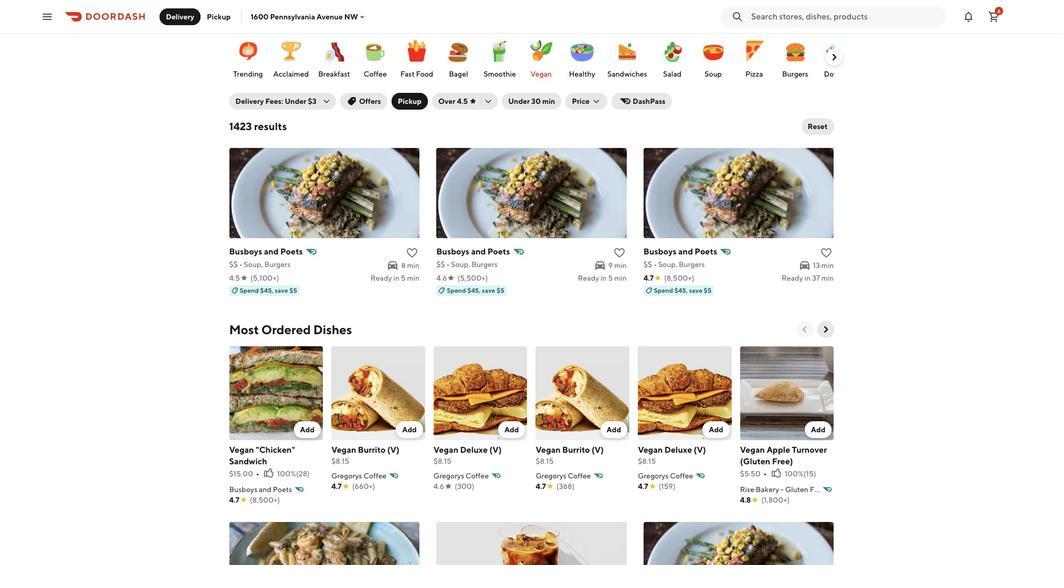 Task type: locate. For each thing, give the bounding box(es) containing it.
gregorys coffee up (159)
[[638, 472, 694, 481]]

most ordered dishes
[[229, 323, 352, 337]]

4.7
[[644, 274, 654, 283], [332, 483, 342, 491], [536, 483, 546, 491], [638, 483, 649, 491], [229, 496, 240, 505]]

1 horizontal spatial delivery
[[236, 97, 264, 106]]

1 $$ from the left
[[229, 261, 238, 269]]

coffee for (368)
[[568, 472, 591, 481]]

37
[[813, 274, 821, 283]]

ready for 13 min
[[782, 274, 804, 283]]

burrito for (660+)
[[358, 445, 386, 455]]

spend $45, save $5
[[240, 287, 297, 295], [447, 287, 505, 295], [654, 287, 712, 295]]

1 spend $45, save $5 from the left
[[240, 287, 297, 295]]

1 vertical spatial pickup button
[[392, 93, 428, 110]]

2 5 from the left
[[609, 274, 613, 283]]

0 horizontal spatial $$
[[229, 261, 238, 269]]

1 horizontal spatial save
[[482, 287, 496, 295]]

busboys
[[229, 247, 262, 257], [437, 247, 470, 257], [644, 247, 677, 257], [229, 486, 258, 494]]

spend $45, save $5 for (8,500+)
[[654, 287, 712, 295]]

coffee up (159)
[[671, 472, 694, 481]]

gregorys coffee for (159)
[[638, 472, 694, 481]]

dashpass button
[[612, 93, 672, 110]]

1 spend from the left
[[240, 287, 259, 295]]

gregorys coffee for (660+)
[[332, 472, 387, 481]]

min right 9
[[615, 262, 627, 270]]

add for (660+)
[[403, 426, 417, 434]]

0 vertical spatial 4.6
[[437, 274, 447, 283]]

0 horizontal spatial vegan deluxe (v) $8.15
[[434, 445, 502, 466]]

burrito up (368)
[[563, 445, 590, 455]]

$45,
[[260, 287, 274, 295], [468, 287, 481, 295], [675, 287, 688, 295]]

previous button of carousel image
[[800, 325, 810, 335]]

5 down 9
[[609, 274, 613, 283]]

2 horizontal spatial in
[[805, 274, 811, 283]]

coffee for (660+)
[[364, 472, 387, 481]]

gregorys coffee up (660+)
[[332, 472, 387, 481]]

0 horizontal spatial soup,
[[244, 261, 263, 269]]

add for (159)
[[709, 426, 724, 434]]

0 horizontal spatial vegan burrito (v) $8.15
[[332, 445, 400, 466]]

busboys and poets
[[229, 247, 303, 257], [437, 247, 510, 257], [644, 247, 718, 257], [229, 486, 292, 494]]

1 horizontal spatial vegan burrito (v) $8.15
[[536, 445, 604, 466]]

gregorys coffee for (368)
[[536, 472, 591, 481]]

vegan
[[531, 70, 552, 78], [229, 445, 254, 455], [332, 445, 356, 455], [434, 445, 459, 455], [536, 445, 561, 455], [638, 445, 663, 455], [741, 445, 766, 455]]

3 $8.15 from the left
[[536, 457, 554, 466]]

1 horizontal spatial (8,500+)
[[665, 274, 695, 283]]

2 horizontal spatial save
[[690, 287, 703, 295]]

breakfast
[[318, 70, 350, 78]]

vegan burrito (v) $8.15 up (660+)
[[332, 445, 400, 466]]

2 horizontal spatial spend
[[654, 287, 674, 295]]

delivery fees: under $3
[[236, 97, 317, 106]]

ready in 5 min down 8
[[371, 274, 420, 283]]

0 horizontal spatial spend
[[240, 287, 259, 295]]

1 horizontal spatial deluxe
[[665, 445, 693, 455]]

pickup button left 1600 on the top of the page
[[201, 8, 237, 25]]

5 add from the left
[[709, 426, 724, 434]]

$5 for (5,100+)
[[290, 287, 297, 295]]

deluxe for (300)
[[460, 445, 488, 455]]

3 add from the left
[[505, 426, 519, 434]]

0 horizontal spatial pickup button
[[201, 8, 237, 25]]

1 horizontal spatial pickup
[[398, 97, 422, 106]]

gregorys
[[332, 472, 362, 481], [434, 472, 465, 481], [536, 472, 567, 481], [638, 472, 669, 481]]

0 horizontal spatial delivery
[[166, 12, 194, 21]]

4.6 left the (5,500+)
[[437, 274, 447, 283]]

2 soup, from the left
[[451, 261, 470, 269]]

4.5 right over
[[457, 97, 468, 106]]

2 $$ • soup, burgers from the left
[[437, 261, 498, 269]]

$45, for (8,500+)
[[675, 287, 688, 295]]

2 ready in 5 min from the left
[[578, 274, 627, 283]]

2 click to add this store to your saved list image from the left
[[821, 247, 833, 260]]

0 horizontal spatial 4.5
[[229, 274, 240, 283]]

1 in from the left
[[394, 274, 400, 283]]

1 horizontal spatial click to add this store to your saved list image
[[821, 247, 833, 260]]

4 gregorys from the left
[[638, 472, 669, 481]]

2 in from the left
[[601, 274, 607, 283]]

2 spend from the left
[[447, 287, 466, 295]]

vegan burrito (v) $8.15 for (368)
[[536, 445, 604, 466]]

3 spend $45, save $5 from the left
[[654, 287, 712, 295]]

1 5 from the left
[[401, 274, 406, 283]]

1 soup, from the left
[[244, 261, 263, 269]]

$8.15 for (159)
[[638, 457, 656, 466]]

"chicken"
[[256, 445, 295, 455]]

deluxe up (159)
[[665, 445, 693, 455]]

spend
[[240, 287, 259, 295], [447, 287, 466, 295], [654, 287, 674, 295]]

0 horizontal spatial in
[[394, 274, 400, 283]]

burgers for (5,100+)
[[265, 261, 291, 269]]

poets
[[281, 247, 303, 257], [488, 247, 510, 257], [695, 247, 718, 257], [273, 486, 292, 494]]

pickup down fast
[[398, 97, 422, 106]]

$$ • soup, burgers for (5,500+)
[[437, 261, 498, 269]]

1 horizontal spatial ready
[[578, 274, 600, 283]]

$$ for 4.5
[[229, 261, 238, 269]]

ready in 5 min for 9 min
[[578, 274, 627, 283]]

1 horizontal spatial 4.5
[[457, 97, 468, 106]]

0 horizontal spatial $5
[[290, 287, 297, 295]]

$15.00 •
[[229, 470, 260, 478]]

• for 4.7
[[654, 261, 657, 269]]

coffee up (368)
[[568, 472, 591, 481]]

under 30 min
[[509, 97, 555, 106]]

4 (v) from the left
[[694, 445, 706, 455]]

ready for 8 min
[[371, 274, 392, 283]]

$45, for (5,100+)
[[260, 287, 274, 295]]

1 horizontal spatial spend $45, save $5
[[447, 287, 505, 295]]

1 ready in 5 min from the left
[[371, 274, 420, 283]]

3 (v) from the left
[[592, 445, 604, 455]]

gregorys coffee up (368)
[[536, 472, 591, 481]]

4 $8.15 from the left
[[638, 457, 656, 466]]

3 $$ from the left
[[644, 261, 653, 269]]

ready
[[371, 274, 392, 283], [578, 274, 600, 283], [782, 274, 804, 283]]

1 vegan deluxe (v) $8.15 from the left
[[434, 445, 502, 466]]

click to add this store to your saved list image
[[406, 247, 419, 260]]

ready in 5 min
[[371, 274, 420, 283], [578, 274, 627, 283]]

1 save from the left
[[275, 287, 288, 295]]

0 vertical spatial 4.5
[[457, 97, 468, 106]]

and
[[264, 247, 279, 257], [471, 247, 486, 257], [679, 247, 693, 257], [259, 486, 272, 494]]

1 horizontal spatial 5
[[609, 274, 613, 283]]

in
[[394, 274, 400, 283], [601, 274, 607, 283], [805, 274, 811, 283]]

ready in 5 min down 9
[[578, 274, 627, 283]]

2 vertical spatial next button of carousel image
[[821, 325, 831, 335]]

click to add this store to your saved list image up 13 min
[[821, 247, 833, 260]]

2 horizontal spatial $$ • soup, burgers
[[644, 261, 705, 269]]

add button
[[294, 422, 321, 438], [396, 422, 423, 438], [396, 422, 423, 438], [498, 422, 526, 438], [498, 422, 526, 438], [601, 422, 628, 438], [601, 422, 628, 438], [703, 422, 730, 438], [703, 422, 730, 438], [805, 422, 832, 438], [805, 422, 832, 438]]

pickup left convenience image
[[207, 12, 231, 21]]

under 30 min button
[[502, 93, 562, 110]]

4.6 left (300)
[[434, 483, 445, 491]]

busboys for (5,500+)
[[437, 247, 470, 257]]

3 $45, from the left
[[675, 287, 688, 295]]

vegan up (300)
[[434, 445, 459, 455]]

busboys and poets for (8,500+)
[[644, 247, 718, 257]]

1 horizontal spatial $$
[[437, 261, 445, 269]]

burrito for (368)
[[563, 445, 590, 455]]

2 save from the left
[[482, 287, 496, 295]]

1 horizontal spatial soup,
[[451, 261, 470, 269]]

1 (v) from the left
[[388, 445, 400, 455]]

3 soup, from the left
[[659, 261, 678, 269]]

0 vertical spatial (8,500+)
[[665, 274, 695, 283]]

next button of carousel image up the store search: begin typing to search for stores available on doordash text box
[[829, 0, 840, 11]]

3 save from the left
[[690, 287, 703, 295]]

coffee for (159)
[[671, 472, 694, 481]]

poets for (5,100+)
[[281, 247, 303, 257]]

smoothie
[[484, 70, 516, 78]]

$$ • soup, burgers
[[229, 261, 291, 269], [437, 261, 498, 269], [644, 261, 705, 269]]

(8,500+)
[[665, 274, 695, 283], [250, 496, 280, 505]]

vegan up (gluten
[[741, 445, 766, 455]]

soup, for (8,500+)
[[659, 261, 678, 269]]

1 horizontal spatial spend
[[447, 287, 466, 295]]

$8.15
[[332, 457, 349, 466], [434, 457, 452, 466], [536, 457, 554, 466], [638, 457, 656, 466]]

2 vegan deluxe (v) $8.15 from the left
[[638, 445, 706, 466]]

0 horizontal spatial save
[[275, 287, 288, 295]]

deluxe up (300)
[[460, 445, 488, 455]]

1 horizontal spatial under
[[509, 97, 530, 106]]

salad
[[664, 70, 682, 78]]

min right 13
[[822, 262, 834, 270]]

gregorys for (660+)
[[332, 472, 362, 481]]

healthy
[[569, 70, 596, 78]]

2 horizontal spatial $45,
[[675, 287, 688, 295]]

1 horizontal spatial vegan deluxe (v) $8.15
[[638, 445, 706, 466]]

4 add from the left
[[607, 426, 622, 434]]

donuts
[[825, 70, 849, 78]]

1 vertical spatial 4.6
[[434, 483, 445, 491]]

food
[[416, 70, 434, 78]]

1 burrito from the left
[[358, 445, 386, 455]]

soup, for (5,500+)
[[451, 261, 470, 269]]

0 horizontal spatial 5
[[401, 274, 406, 283]]

3 in from the left
[[805, 274, 811, 283]]

nw
[[345, 12, 358, 21]]

2 deluxe from the left
[[665, 445, 693, 455]]

1 gregorys coffee from the left
[[332, 472, 387, 481]]

soup,
[[244, 261, 263, 269], [451, 261, 470, 269], [659, 261, 678, 269]]

1600 pennsylvania avenue nw
[[251, 12, 358, 21]]

2 (v) from the left
[[490, 445, 502, 455]]

next button of carousel image up donuts
[[829, 52, 840, 63]]

100%(15)
[[785, 470, 817, 478]]

free
[[810, 486, 826, 494]]

1 ready from the left
[[371, 274, 392, 283]]

vegan deluxe (v) $8.15 up (159)
[[638, 445, 706, 466]]

1 vegan burrito (v) $8.15 from the left
[[332, 445, 400, 466]]

(v) for (660+)
[[388, 445, 400, 455]]

vegan up (159)
[[638, 445, 663, 455]]

2 $5 from the left
[[497, 287, 505, 295]]

$$
[[229, 261, 238, 269], [437, 261, 445, 269], [644, 261, 653, 269]]

deluxe for (159)
[[665, 445, 693, 455]]

deluxe
[[460, 445, 488, 455], [665, 445, 693, 455]]

vegan up (660+)
[[332, 445, 356, 455]]

2 under from the left
[[509, 97, 530, 106]]

(660+)
[[352, 483, 375, 491]]

pickup button down fast
[[392, 93, 428, 110]]

• for 4.5
[[239, 261, 243, 269]]

burrito up (660+)
[[358, 445, 386, 455]]

1 add from the left
[[300, 426, 315, 434]]

•
[[239, 261, 243, 269], [447, 261, 450, 269], [654, 261, 657, 269], [256, 470, 260, 478], [764, 470, 767, 478]]

vegan deluxe (v) $8.15 up (300)
[[434, 445, 502, 466]]

2 $45, from the left
[[468, 287, 481, 295]]

vegan deluxe (v) $8.15
[[434, 445, 502, 466], [638, 445, 706, 466]]

2 $8.15 from the left
[[434, 457, 452, 466]]

soup, up the (5,500+)
[[451, 261, 470, 269]]

reset button
[[802, 118, 835, 135]]

8
[[402, 262, 406, 270]]

under left $3
[[285, 97, 307, 106]]

coffee up (300)
[[466, 472, 489, 481]]

6 add from the left
[[812, 426, 826, 434]]

soup, up (5,100+)
[[244, 261, 263, 269]]

vegan inside vegan apple turnover (gluten free)
[[741, 445, 766, 455]]

0 horizontal spatial under
[[285, 97, 307, 106]]

3 gregorys from the left
[[536, 472, 567, 481]]

under left 30
[[509, 97, 530, 106]]

bakery
[[756, 486, 780, 494]]

1 $5 from the left
[[290, 287, 297, 295]]

under inside button
[[509, 97, 530, 106]]

0 horizontal spatial ready
[[371, 274, 392, 283]]

1 horizontal spatial $45,
[[468, 287, 481, 295]]

ready in 5 min for 8 min
[[371, 274, 420, 283]]

acclaimed
[[273, 70, 309, 78]]

2 burrito from the left
[[563, 445, 590, 455]]

catering image
[[824, 0, 850, 18]]

click to add this store to your saved list image
[[614, 247, 626, 260], [821, 247, 833, 260]]

3 spend from the left
[[654, 287, 674, 295]]

burrito
[[358, 445, 386, 455], [563, 445, 590, 455]]

gregorys coffee up (300)
[[434, 472, 489, 481]]

1 horizontal spatial $5
[[497, 287, 505, 295]]

gregorys up (159)
[[638, 472, 669, 481]]

0 vertical spatial delivery
[[166, 12, 194, 21]]

min inside button
[[543, 97, 555, 106]]

2 ready from the left
[[578, 274, 600, 283]]

in for 8
[[394, 274, 400, 283]]

1 vertical spatial delivery
[[236, 97, 264, 106]]

0 horizontal spatial pickup
[[207, 12, 231, 21]]

$8.15 for (300)
[[434, 457, 452, 466]]

1 vertical spatial 4.5
[[229, 274, 240, 283]]

and for (5,100+)
[[264, 247, 279, 257]]

2 spend $45, save $5 from the left
[[447, 287, 505, 295]]

trending link
[[230, 33, 266, 81]]

pennsylvania
[[270, 12, 315, 21]]

$$ • soup, burgers for (8,500+)
[[644, 261, 705, 269]]

fast
[[401, 70, 415, 78]]

0 horizontal spatial spend $45, save $5
[[240, 287, 297, 295]]

flowers
[[777, 1, 803, 9]]

1 vertical spatial (8,500+)
[[250, 496, 280, 505]]

2 vegan burrito (v) $8.15 from the left
[[536, 445, 604, 466]]

results
[[254, 120, 287, 132]]

delivery
[[166, 12, 194, 21], [236, 97, 264, 106]]

1600 pennsylvania avenue nw button
[[251, 12, 367, 21]]

0 horizontal spatial ready in 5 min
[[371, 274, 420, 283]]

min right 30
[[543, 97, 555, 106]]

coffee up (660+)
[[364, 472, 387, 481]]

in for 13
[[805, 274, 811, 283]]

1 deluxe from the left
[[460, 445, 488, 455]]

1 $45, from the left
[[260, 287, 274, 295]]

0 horizontal spatial $45,
[[260, 287, 274, 295]]

0 vertical spatial pickup
[[207, 12, 231, 21]]

in for 9
[[601, 274, 607, 283]]

next button of carousel image right the "previous button of carousel" image
[[821, 325, 831, 335]]

vegan "chicken" sandwich
[[229, 445, 295, 467]]

0 horizontal spatial click to add this store to your saved list image
[[614, 247, 626, 260]]

delivery inside button
[[166, 12, 194, 21]]

4.5 left (5,100+)
[[229, 274, 240, 283]]

5
[[401, 274, 406, 283], [609, 274, 613, 283]]

2 horizontal spatial $$
[[644, 261, 653, 269]]

$5 for (8,500+)
[[704, 287, 712, 295]]

vegan burrito (v) $8.15 for (660+)
[[332, 445, 400, 466]]

gregorys up (660+)
[[332, 472, 362, 481]]

(159)
[[659, 483, 676, 491]]

offers
[[359, 97, 381, 106]]

5 down 8
[[401, 274, 406, 283]]

2 horizontal spatial ready
[[782, 274, 804, 283]]

1 $8.15 from the left
[[332, 457, 349, 466]]

0 vertical spatial pickup button
[[201, 8, 237, 25]]

vegan up the sandwich
[[229, 445, 254, 455]]

(5,500+)
[[458, 274, 488, 283]]

min
[[543, 97, 555, 106], [407, 262, 420, 270], [615, 262, 627, 270], [822, 262, 834, 270], [407, 274, 420, 283], [615, 274, 627, 283], [822, 274, 834, 283]]

open menu image
[[41, 10, 54, 23]]

click to add this store to your saved list image up 9 min
[[614, 247, 626, 260]]

1 horizontal spatial burrito
[[563, 445, 590, 455]]

2 horizontal spatial $5
[[704, 287, 712, 295]]

$5 for (5,500+)
[[497, 287, 505, 295]]

2 add from the left
[[403, 426, 417, 434]]

soup, right 9 min
[[659, 261, 678, 269]]

fees:
[[266, 97, 283, 106]]

2 $$ from the left
[[437, 261, 445, 269]]

1 horizontal spatial in
[[601, 274, 607, 283]]

gregorys for (159)
[[638, 472, 669, 481]]

3 ready from the left
[[782, 274, 804, 283]]

• for 4.6
[[447, 261, 450, 269]]

2 horizontal spatial spend $45, save $5
[[654, 287, 712, 295]]

1423 results
[[229, 120, 287, 132]]

2 gregorys from the left
[[434, 472, 465, 481]]

1 click to add this store to your saved list image from the left
[[614, 247, 626, 260]]

2 horizontal spatial soup,
[[659, 261, 678, 269]]

1 $$ • soup, burgers from the left
[[229, 261, 291, 269]]

grocery image
[[328, 0, 354, 18]]

busboys and poets for (5,100+)
[[229, 247, 303, 257]]

0 horizontal spatial $$ • soup, burgers
[[229, 261, 291, 269]]

gregorys up (368)
[[536, 472, 567, 481]]

0 horizontal spatial deluxe
[[460, 445, 488, 455]]

$8.15 for (368)
[[536, 457, 554, 466]]

3 gregorys coffee from the left
[[536, 472, 591, 481]]

add
[[300, 426, 315, 434], [403, 426, 417, 434], [505, 426, 519, 434], [607, 426, 622, 434], [709, 426, 724, 434], [812, 426, 826, 434]]

3 $5 from the left
[[704, 287, 712, 295]]

spend $45, save $5 for (5,100+)
[[240, 287, 297, 295]]

offers button
[[340, 93, 388, 110]]

2 gregorys coffee from the left
[[434, 472, 489, 481]]

under
[[285, 97, 307, 106], [509, 97, 530, 106]]

vegan burrito (v) $8.15 up (368)
[[536, 445, 604, 466]]

1 horizontal spatial ready in 5 min
[[578, 274, 627, 283]]

3 $$ • soup, burgers from the left
[[644, 261, 705, 269]]

4.5
[[457, 97, 468, 106], [229, 274, 240, 283]]

spend for (8,500+)
[[654, 287, 674, 295]]

1 horizontal spatial $$ • soup, burgers
[[437, 261, 498, 269]]

1 gregorys from the left
[[332, 472, 362, 481]]

0 horizontal spatial burrito
[[358, 445, 386, 455]]

4 gregorys coffee from the left
[[638, 472, 694, 481]]

gregorys up (300)
[[434, 472, 465, 481]]

4.8
[[741, 496, 751, 505]]

next button of carousel image
[[829, 0, 840, 11], [829, 52, 840, 63], [821, 325, 831, 335]]

4.6
[[437, 274, 447, 283], [434, 483, 445, 491]]

6
[[998, 8, 1001, 14]]

1 vertical spatial pickup
[[398, 97, 422, 106]]



Task type: vqa. For each thing, say whether or not it's contained in the screenshot.
3rd the "Gregorys" from right
yes



Task type: describe. For each thing, give the bounding box(es) containing it.
save for (5,500+)
[[482, 287, 496, 295]]

convenience image
[[236, 0, 261, 18]]

busboys for (8,500+)
[[644, 247, 677, 257]]

burgers for (8,500+)
[[679, 261, 705, 269]]

vegan up (368)
[[536, 445, 561, 455]]

min down 9 min
[[615, 274, 627, 283]]

add for (1,800+)
[[812, 426, 826, 434]]

delivery button
[[160, 8, 201, 25]]

pickup for right pickup button
[[398, 97, 422, 106]]

(v) for (159)
[[694, 445, 706, 455]]

gluten
[[786, 486, 809, 494]]

(gluten
[[741, 457, 771, 467]]

5 for 8 min
[[401, 274, 406, 283]]

busboys for (5,100+)
[[229, 247, 262, 257]]

$5.50 •
[[741, 470, 767, 478]]

$$ for 4.7
[[644, 261, 653, 269]]

dishes
[[313, 323, 352, 337]]

min down 8 min
[[407, 274, 420, 283]]

(368)
[[557, 483, 575, 491]]

reset
[[808, 122, 828, 131]]

click to add this store to your saved list image for 9
[[614, 247, 626, 260]]

over 4.5
[[439, 97, 468, 106]]

trending
[[233, 70, 263, 78]]

1 horizontal spatial pickup button
[[392, 93, 428, 110]]

apple
[[767, 445, 791, 455]]

pizza
[[746, 70, 764, 78]]

8 min
[[402, 262, 420, 270]]

vegan deluxe (v) $8.15 for (159)
[[638, 445, 706, 466]]

$$ for 4.6
[[437, 261, 445, 269]]

rise bakery - gluten free
[[741, 486, 826, 494]]

poets for (5,500+)
[[488, 247, 510, 257]]

1600
[[251, 12, 269, 21]]

burgers for (5,500+)
[[472, 261, 498, 269]]

click to add this store to your saved list image for 13
[[821, 247, 833, 260]]

delivery for delivery
[[166, 12, 194, 21]]

(5,100+)
[[251, 274, 279, 283]]

retail link
[[678, 0, 735, 19]]

spend for (5,100+)
[[240, 287, 259, 295]]

gregorys for (300)
[[434, 472, 465, 481]]

avenue
[[317, 12, 343, 21]]

$45, for (5,500+)
[[468, 287, 481, 295]]

9
[[609, 262, 613, 270]]

fast food
[[401, 70, 434, 78]]

and for (5,500+)
[[471, 247, 486, 257]]

1423
[[229, 120, 252, 132]]

turnover
[[793, 445, 827, 455]]

coffee for (300)
[[466, 472, 489, 481]]

flowers link
[[746, 0, 810, 19]]

4.6 for (300)
[[434, 483, 445, 491]]

$5.50
[[741, 470, 761, 478]]

0 vertical spatial next button of carousel image
[[829, 0, 840, 11]]

retail
[[709, 1, 729, 9]]

over
[[439, 97, 456, 106]]

5 for 9 min
[[609, 274, 613, 283]]

vegan up 30
[[531, 70, 552, 78]]

add for (368)
[[607, 426, 622, 434]]

ready for 9 min
[[578, 274, 600, 283]]

gregorys coffee for (300)
[[434, 472, 489, 481]]

$3
[[308, 97, 317, 106]]

6 button
[[984, 6, 1005, 27]]

1 under from the left
[[285, 97, 307, 106]]

most
[[229, 323, 259, 337]]

save for (8,500+)
[[690, 287, 703, 295]]

notification bell image
[[963, 10, 976, 23]]

add for (300)
[[505, 426, 519, 434]]

vegan inside vegan "chicken" sandwich
[[229, 445, 254, 455]]

4.5 inside button
[[457, 97, 468, 106]]

bagel
[[449, 70, 468, 78]]

1 vertical spatial next button of carousel image
[[829, 52, 840, 63]]

sandwiches
[[608, 70, 648, 78]]

13
[[814, 262, 821, 270]]

dashpass
[[633, 97, 666, 106]]

1 items, open order cart image
[[988, 10, 1001, 23]]

busboys and poets for (5,500+)
[[437, 247, 510, 257]]

13 min
[[814, 262, 834, 270]]

coffee up offers
[[364, 70, 387, 78]]

$15.00
[[229, 470, 253, 478]]

pickup for leftmost pickup button
[[207, 12, 231, 21]]

delivery for delivery fees: under $3
[[236, 97, 264, 106]]

Store search: begin typing to search for stores available on DoorDash text field
[[752, 11, 940, 22]]

spend for (5,500+)
[[447, 287, 466, 295]]

vegan deluxe (v) $8.15 for (300)
[[434, 445, 502, 466]]

min right 8
[[407, 262, 420, 270]]

and for (8,500+)
[[679, 247, 693, 257]]

$$ • soup, burgers for (5,100+)
[[229, 261, 291, 269]]

9 min
[[609, 262, 627, 270]]

(v) for (300)
[[490, 445, 502, 455]]

soup
[[705, 70, 722, 78]]

ready in 37 min
[[782, 274, 834, 283]]

(1,800+)
[[762, 496, 790, 505]]

min right "37" on the right top
[[822, 274, 834, 283]]

-
[[781, 486, 784, 494]]

$8.15 for (660+)
[[332, 457, 349, 466]]

30
[[532, 97, 541, 106]]

save for (5,100+)
[[275, 287, 288, 295]]

soup, for (5,100+)
[[244, 261, 263, 269]]

poets for (8,500+)
[[695, 247, 718, 257]]

sandwich
[[229, 457, 267, 467]]

price button
[[566, 93, 608, 110]]

(300)
[[455, 483, 475, 491]]

rise
[[741, 486, 755, 494]]

(v) for (368)
[[592, 445, 604, 455]]

0 horizontal spatial (8,500+)
[[250, 496, 280, 505]]

4.6 for (5,500+)
[[437, 274, 447, 283]]

100%(28)
[[277, 470, 310, 478]]

spend $45, save $5 for (5,500+)
[[447, 287, 505, 295]]

price
[[572, 97, 590, 106]]

over 4.5 button
[[432, 93, 498, 110]]

free)
[[773, 457, 794, 467]]

ordered
[[261, 323, 311, 337]]

acclaimed link
[[271, 33, 311, 81]]

flowers image
[[750, 0, 775, 18]]

gregorys for (368)
[[536, 472, 567, 481]]

vegan apple turnover (gluten free)
[[741, 445, 827, 467]]



